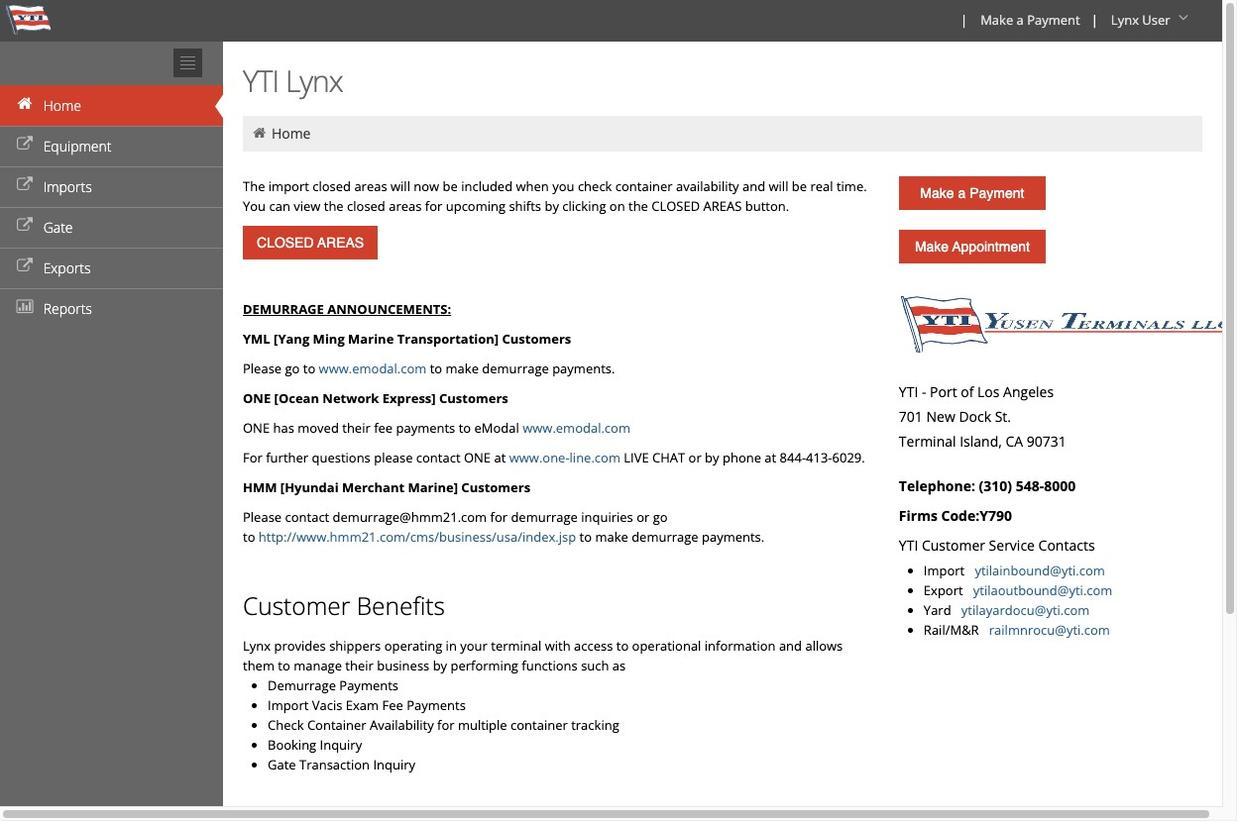 Task type: describe. For each thing, give the bounding box(es) containing it.
vacis
[[312, 697, 342, 715]]

one [ocean network express] customers
[[243, 390, 508, 407]]

to inside please contact demurrage@hmm21.com for demurrage inquiries or go to
[[243, 528, 255, 546]]

for inside the import closed areas will now be included when you check container availability and will be real time. you can view the closed areas for upcoming shifts by clicking on the closed areas button.
[[425, 197, 442, 215]]

operating
[[384, 637, 442, 655]]

performing
[[451, 657, 518, 675]]

1 be from the left
[[443, 177, 458, 195]]

imports
[[43, 177, 92, 196]]

0 horizontal spatial make
[[446, 360, 479, 378]]

live
[[624, 449, 649, 467]]

as
[[612, 657, 626, 675]]

0 vertical spatial areas
[[354, 177, 387, 195]]

gate link
[[0, 207, 223, 248]]

0 vertical spatial closed
[[312, 177, 351, 195]]

www.one-
[[509, 449, 570, 467]]

1 horizontal spatial or
[[689, 449, 702, 467]]

1 vertical spatial home image
[[251, 126, 268, 140]]

time.
[[837, 177, 867, 195]]

fee
[[374, 419, 393, 437]]

availability
[[676, 177, 739, 195]]

90731
[[1027, 432, 1066, 451]]

dock
[[959, 407, 991, 426]]

[yang
[[274, 330, 310, 348]]

now
[[414, 177, 439, 195]]

los
[[977, 383, 1000, 401]]

external link image for exports
[[15, 260, 35, 274]]

yti for yti lynx
[[243, 60, 279, 101]]

yti customer service contacts
[[899, 536, 1095, 555]]

(310)
[[979, 477, 1012, 496]]

1 | from the left
[[961, 11, 968, 29]]

0 horizontal spatial home link
[[0, 85, 223, 126]]

network
[[323, 390, 379, 407]]

1 horizontal spatial payments.
[[702, 528, 765, 546]]

1 horizontal spatial home link
[[272, 124, 311, 143]]

0 horizontal spatial home
[[43, 96, 81, 115]]

www.emodal.com link for to make demurrage payments.
[[319, 360, 427, 378]]

ytilayardocu@yti.com link
[[961, 602, 1090, 620]]

port
[[930, 383, 957, 401]]

exports link
[[0, 248, 223, 288]]

payments
[[396, 419, 455, 437]]

external link image for gate
[[15, 219, 35, 233]]

yti for yti customer service contacts
[[899, 536, 918, 555]]

1 vertical spatial a
[[958, 185, 966, 201]]

customers for hmm [hyundai merchant marine] customers
[[461, 479, 531, 497]]

1 vertical spatial inquiry
[[373, 756, 415, 774]]

demurrage announcements:
[[243, 300, 451, 318]]

contacts
[[1038, 536, 1095, 555]]

user
[[1142, 11, 1170, 29]]

0 vertical spatial demurrage
[[482, 360, 549, 378]]

ytilainbound@yti.com link
[[975, 562, 1105, 580]]

allows
[[805, 637, 843, 655]]

[ocean
[[274, 390, 319, 407]]

contact inside please contact demurrage@hmm21.com for demurrage inquiries or go to
[[285, 509, 329, 526]]

container
[[307, 717, 366, 735]]

multiple
[[458, 717, 507, 735]]

export ytilaoutbound@yti.com yard ytilayardocu@yti.com rail/m&r railmnrocu@yti.com
[[924, 582, 1113, 639]]

container inside the import closed areas will now be included when you check container availability and will be real time. you can view the closed areas for upcoming shifts by clicking on the closed areas button.
[[615, 177, 673, 195]]

2 will from the left
[[769, 177, 789, 195]]

2 vertical spatial make
[[915, 239, 949, 255]]

1 vertical spatial make
[[595, 528, 628, 546]]

the import closed areas will now be included when you check container availability and will be real time. you can view the closed areas for upcoming shifts by clicking on the closed areas button.
[[243, 177, 867, 215]]

demurrage
[[243, 300, 324, 318]]

please go to www.emodal.com to make demurrage payments.
[[243, 360, 615, 378]]

provides
[[274, 637, 326, 655]]

by inside lynx provides shippers operating in your terminal with access to operational information and allows them to manage their business by performing functions such as demurrage payments import vacis exam fee payments check container availability for multiple container tracking booking inquiry gate transaction inquiry
[[433, 657, 447, 675]]

to right "them"
[[278, 657, 290, 675]]

rail/m&r
[[924, 622, 979, 639]]

2 vertical spatial demurrage
[[632, 528, 699, 546]]

www.one-line.com link
[[509, 449, 620, 467]]

upcoming
[[446, 197, 506, 215]]

imports link
[[0, 167, 223, 207]]

terminal
[[491, 637, 542, 655]]

you
[[243, 197, 266, 215]]

such
[[581, 657, 609, 675]]

http://www.hmm21.com/cms/business/usa/index.jsp to make demurrage payments.
[[259, 528, 765, 546]]

1 vertical spatial lynx
[[285, 60, 343, 101]]

has
[[273, 419, 294, 437]]

0 vertical spatial payments
[[339, 677, 399, 695]]

1 vertical spatial closed
[[347, 197, 385, 215]]

access
[[574, 637, 613, 655]]

ytilaoutbound@yti.com
[[973, 582, 1113, 600]]

2 horizontal spatial by
[[705, 449, 719, 467]]

marine]
[[408, 479, 458, 497]]

ming
[[313, 330, 345, 348]]

844-
[[780, 449, 806, 467]]

0 vertical spatial www.emodal.com
[[319, 360, 427, 378]]

telephone: (310) 548-8000
[[899, 477, 1076, 496]]

firms code:y790
[[899, 507, 1012, 525]]

check
[[578, 177, 612, 195]]

external link image for imports
[[15, 178, 35, 192]]

transaction
[[299, 756, 370, 774]]

2 the from the left
[[628, 197, 648, 215]]

for
[[243, 449, 263, 467]]

yti - port of los angeles 701 new dock st. terminal island, ca 90731
[[899, 383, 1066, 451]]

to left emodal
[[459, 419, 471, 437]]

one for one [ocean network express] customers
[[243, 390, 271, 407]]

closed
[[652, 197, 700, 215]]

0 vertical spatial go
[[285, 360, 300, 378]]

1 vertical spatial www.emodal.com
[[523, 419, 630, 437]]

1 vertical spatial payments
[[407, 697, 466, 715]]

reports
[[43, 299, 92, 318]]

check
[[268, 717, 304, 735]]

2 vertical spatial one
[[464, 449, 491, 467]]

one for one has moved their fee payments to emodal www.emodal.com
[[243, 419, 270, 437]]

yti for yti - port of los angeles 701 new dock st. terminal island, ca 90731
[[899, 383, 918, 401]]

questions
[[312, 449, 371, 467]]

hmm [hyundai merchant marine] customers
[[243, 479, 531, 497]]

demurrage inside please contact demurrage@hmm21.com for demurrage inquiries or go to
[[511, 509, 578, 526]]

yml [yang ming marine transportation] customers
[[243, 330, 571, 348]]

0 vertical spatial inquiry
[[320, 737, 362, 754]]

button.
[[745, 197, 789, 215]]

ytilaoutbound@yti.com link
[[973, 582, 1113, 600]]

express]
[[382, 390, 436, 407]]

ca
[[1006, 432, 1023, 451]]

demurrage@hmm21.com
[[333, 509, 487, 526]]

lynx provides shippers operating in your terminal with access to operational information and allows them to manage their business by performing functions such as demurrage payments import vacis exam fee payments check container availability for multiple container tracking booking inquiry gate transaction inquiry
[[243, 637, 843, 774]]

can
[[269, 197, 290, 215]]

shifts
[[509, 197, 541, 215]]

functions
[[522, 657, 578, 675]]

make appointment
[[915, 239, 1030, 255]]

http://www.hmm21.com/cms/business/usa/index.jsp link
[[259, 528, 576, 546]]

0 vertical spatial customers
[[502, 330, 571, 348]]

island,
[[960, 432, 1002, 451]]

equipment
[[43, 137, 112, 156]]

0 vertical spatial gate
[[43, 218, 73, 237]]

further
[[266, 449, 308, 467]]

1 vertical spatial make a payment
[[920, 185, 1024, 201]]

6029.
[[832, 449, 865, 467]]

view
[[294, 197, 321, 215]]

or inside please contact demurrage@hmm21.com for demurrage inquiries or go to
[[637, 509, 650, 526]]

make appointment link
[[899, 230, 1046, 264]]

1 vertical spatial make
[[920, 185, 954, 201]]



Task type: locate. For each thing, give the bounding box(es) containing it.
0 vertical spatial by
[[545, 197, 559, 215]]

by inside the import closed areas will now be included when you check container availability and will be real time. you can view the closed areas for upcoming shifts by clicking on the closed areas button.
[[545, 197, 559, 215]]

2 | from the left
[[1091, 11, 1098, 29]]

be right now
[[443, 177, 458, 195]]

lynx inside lynx provides shippers operating in your terminal with access to operational information and allows them to manage their business by performing functions such as demurrage payments import vacis exam fee payments check container availability for multiple container tracking booking inquiry gate transaction inquiry
[[243, 637, 271, 655]]

1 vertical spatial customers
[[439, 390, 508, 407]]

1 external link image from the top
[[15, 178, 35, 192]]

and inside lynx provides shippers operating in your terminal with access to operational information and allows them to manage their business by performing functions such as demurrage payments import vacis exam fee payments check container availability for multiple container tracking booking inquiry gate transaction inquiry
[[779, 637, 802, 655]]

www.emodal.com link down marine
[[319, 360, 427, 378]]

shippers
[[329, 637, 381, 655]]

for inside please contact demurrage@hmm21.com for demurrage inquiries or go to
[[490, 509, 508, 526]]

0 vertical spatial make a payment link
[[972, 0, 1087, 42]]

0 vertical spatial for
[[425, 197, 442, 215]]

0 vertical spatial yti
[[243, 60, 279, 101]]

customers for one [ocean network express] customers
[[439, 390, 508, 407]]

1 horizontal spatial be
[[792, 177, 807, 195]]

1 horizontal spatial inquiry
[[373, 756, 415, 774]]

customers up http://www.hmm21.com/cms/business/usa/index.jsp to make demurrage payments.
[[461, 479, 531, 497]]

1 horizontal spatial import
[[924, 562, 971, 580]]

please inside please contact demurrage@hmm21.com for demurrage inquiries or go to
[[243, 509, 282, 526]]

the
[[324, 197, 344, 215], [628, 197, 648, 215]]

payments up exam
[[339, 677, 399, 695]]

demurrage up emodal
[[482, 360, 549, 378]]

2 be from the left
[[792, 177, 807, 195]]

demurrage
[[268, 677, 336, 695]]

1 horizontal spatial will
[[769, 177, 789, 195]]

gate down booking
[[268, 756, 296, 774]]

for down now
[[425, 197, 442, 215]]

0 vertical spatial external link image
[[15, 178, 35, 192]]

www.emodal.com link for one has moved their fee payments to emodal www.emodal.com
[[523, 419, 630, 437]]

external link image
[[15, 178, 35, 192], [15, 219, 35, 233], [15, 260, 35, 274]]

demurrage up http://www.hmm21.com/cms/business/usa/index.jsp to make demurrage payments.
[[511, 509, 578, 526]]

www.emodal.com link up www.one-line.com link
[[523, 419, 630, 437]]

1 vertical spatial customer
[[243, 590, 350, 623]]

announcements:
[[327, 300, 451, 318]]

http://www.hmm21.com/cms/business/usa/index.jsp
[[259, 528, 576, 546]]

railmnrocu@yti.com
[[989, 622, 1110, 639]]

external link image
[[15, 138, 35, 152]]

payment left lynx user
[[1027, 11, 1080, 29]]

2 vertical spatial by
[[433, 657, 447, 675]]

customer benefits
[[243, 590, 445, 623]]

the right 'view'
[[324, 197, 344, 215]]

yti lynx
[[243, 60, 343, 101]]

0 horizontal spatial www.emodal.com
[[319, 360, 427, 378]]

phone
[[723, 449, 761, 467]]

will left now
[[391, 177, 410, 195]]

1 horizontal spatial areas
[[389, 197, 422, 215]]

hmm
[[243, 479, 277, 497]]

closed up 'view'
[[312, 177, 351, 195]]

contact down one has moved their fee payments to emodal www.emodal.com
[[416, 449, 461, 467]]

1 vertical spatial demurrage
[[511, 509, 578, 526]]

in
[[446, 637, 457, 655]]

new
[[926, 407, 955, 426]]

go right inquiries in the bottom of the page
[[653, 509, 668, 526]]

2 vertical spatial for
[[437, 717, 455, 735]]

1 horizontal spatial payment
[[1027, 11, 1080, 29]]

their down shippers
[[345, 657, 374, 675]]

booking
[[268, 737, 316, 754]]

be
[[443, 177, 458, 195], [792, 177, 807, 195]]

0 horizontal spatial a
[[958, 185, 966, 201]]

operational
[[632, 637, 701, 655]]

import up export in the bottom right of the page
[[924, 562, 971, 580]]

1 vertical spatial and
[[779, 637, 802, 655]]

www.emodal.com up www.one-line.com link
[[523, 419, 630, 437]]

home image up the the
[[251, 126, 268, 140]]

0 vertical spatial or
[[689, 449, 702, 467]]

reports link
[[0, 288, 223, 329]]

payment
[[1027, 11, 1080, 29], [970, 185, 1024, 201]]

customers up emodal
[[439, 390, 508, 407]]

0 vertical spatial a
[[1017, 11, 1024, 29]]

0 horizontal spatial payments.
[[552, 360, 615, 378]]

yti inside the yti - port of los angeles 701 new dock st. terminal island, ca 90731
[[899, 383, 918, 401]]

real
[[810, 177, 833, 195]]

0 horizontal spatial customer
[[243, 590, 350, 623]]

go inside please contact demurrage@hmm21.com for demurrage inquiries or go to
[[653, 509, 668, 526]]

customer
[[922, 536, 985, 555], [243, 590, 350, 623]]

areas left now
[[354, 177, 387, 195]]

go down [yang
[[285, 360, 300, 378]]

for
[[425, 197, 442, 215], [490, 509, 508, 526], [437, 717, 455, 735]]

to down inquiries in the bottom of the page
[[579, 528, 592, 546]]

2 at from the left
[[765, 449, 776, 467]]

[hyundai
[[280, 479, 339, 497]]

0 horizontal spatial payments
[[339, 677, 399, 695]]

at down emodal
[[494, 449, 506, 467]]

for inside lynx provides shippers operating in your terminal with access to operational information and allows them to manage their business by performing functions such as demurrage payments import vacis exam fee payments check container availability for multiple container tracking booking inquiry gate transaction inquiry
[[437, 717, 455, 735]]

closed right 'view'
[[347, 197, 385, 215]]

2 vertical spatial external link image
[[15, 260, 35, 274]]

be left the real
[[792, 177, 807, 195]]

availability
[[370, 717, 434, 735]]

0 vertical spatial please
[[243, 360, 282, 378]]

benefits
[[357, 590, 445, 623]]

and inside the import closed areas will now be included when you check container availability and will be real time. you can view the closed areas for upcoming shifts by clicking on the closed areas button.
[[742, 177, 765, 195]]

payments up availability
[[407, 697, 466, 715]]

of
[[961, 383, 974, 401]]

your
[[460, 637, 488, 655]]

1 horizontal spatial at
[[765, 449, 776, 467]]

customer up "provides"
[[243, 590, 350, 623]]

closed
[[312, 177, 351, 195], [347, 197, 385, 215]]

0 vertical spatial container
[[615, 177, 673, 195]]

1 vertical spatial container
[[511, 717, 568, 735]]

8000
[[1044, 477, 1076, 496]]

payments
[[339, 677, 399, 695], [407, 697, 466, 715]]

import inside lynx provides shippers operating in your terminal with access to operational information and allows them to manage their business by performing functions such as demurrage payments import vacis exam fee payments check container availability for multiple container tracking booking inquiry gate transaction inquiry
[[268, 697, 309, 715]]

|
[[961, 11, 968, 29], [1091, 11, 1098, 29]]

1 vertical spatial gate
[[268, 756, 296, 774]]

payments.
[[552, 360, 615, 378], [702, 528, 765, 546]]

or right inquiries in the bottom of the page
[[637, 509, 650, 526]]

please for please contact demurrage@hmm21.com for demurrage inquiries or go to
[[243, 509, 282, 526]]

1 horizontal spatial payments
[[407, 697, 466, 715]]

1 horizontal spatial and
[[779, 637, 802, 655]]

to up the [ocean
[[303, 360, 315, 378]]

transportation]
[[397, 330, 499, 348]]

0 vertical spatial home
[[43, 96, 81, 115]]

1 vertical spatial www.emodal.com link
[[523, 419, 630, 437]]

their left fee
[[342, 419, 371, 437]]

1 horizontal spatial make
[[595, 528, 628, 546]]

0 horizontal spatial the
[[324, 197, 344, 215]]

will up 'button.'
[[769, 177, 789, 195]]

home down the 'yti lynx'
[[272, 124, 311, 143]]

0 horizontal spatial import
[[268, 697, 309, 715]]

0 vertical spatial contact
[[416, 449, 461, 467]]

container left tracking
[[511, 717, 568, 735]]

to up as
[[616, 637, 629, 655]]

home image
[[15, 97, 35, 111], [251, 126, 268, 140]]

by down the you
[[545, 197, 559, 215]]

import
[[924, 562, 971, 580], [268, 697, 309, 715]]

with
[[545, 637, 571, 655]]

one has moved their fee payments to emodal www.emodal.com
[[243, 419, 630, 437]]

gate up exports at the top of page
[[43, 218, 73, 237]]

home link down the 'yti lynx'
[[272, 124, 311, 143]]

lynx for provides
[[243, 637, 271, 655]]

make down inquiries in the bottom of the page
[[595, 528, 628, 546]]

emodal
[[474, 419, 519, 437]]

at left 844- on the bottom of page
[[765, 449, 776, 467]]

gate
[[43, 218, 73, 237], [268, 756, 296, 774]]

for further questions please contact one at www.one-line.com live chat or by phone at 844-413-6029.
[[243, 449, 865, 467]]

www.emodal.com link
[[319, 360, 427, 378], [523, 419, 630, 437]]

0 horizontal spatial |
[[961, 11, 968, 29]]

to down hmm on the left of the page
[[243, 528, 255, 546]]

tracking
[[571, 717, 619, 735]]

0 horizontal spatial go
[[285, 360, 300, 378]]

service
[[989, 536, 1035, 555]]

0 vertical spatial one
[[243, 390, 271, 407]]

external link image inside exports 'link'
[[15, 260, 35, 274]]

2 please from the top
[[243, 509, 282, 526]]

for left multiple
[[437, 717, 455, 735]]

chat
[[652, 449, 685, 467]]

1 horizontal spatial a
[[1017, 11, 1024, 29]]

by down in
[[433, 657, 447, 675]]

payments. up line.com
[[552, 360, 615, 378]]

3 external link image from the top
[[15, 260, 35, 274]]

1 horizontal spatial contact
[[416, 449, 461, 467]]

one left has
[[243, 419, 270, 437]]

1 vertical spatial by
[[705, 449, 719, 467]]

container
[[615, 177, 673, 195], [511, 717, 568, 735]]

2 vertical spatial lynx
[[243, 637, 271, 655]]

please
[[374, 449, 413, 467]]

1 horizontal spatial www.emodal.com link
[[523, 419, 630, 437]]

one down emodal
[[464, 449, 491, 467]]

1 vertical spatial payments.
[[702, 528, 765, 546]]

1 please from the top
[[243, 360, 282, 378]]

demurrage
[[482, 360, 549, 378], [511, 509, 578, 526], [632, 528, 699, 546]]

0 horizontal spatial or
[[637, 509, 650, 526]]

code:y790
[[941, 507, 1012, 525]]

1 horizontal spatial home
[[272, 124, 311, 143]]

0 horizontal spatial inquiry
[[320, 737, 362, 754]]

go
[[285, 360, 300, 378], [653, 509, 668, 526]]

www.emodal.com down marine
[[319, 360, 427, 378]]

container up the on
[[615, 177, 673, 195]]

st.
[[995, 407, 1011, 426]]

home image up external link image
[[15, 97, 35, 111]]

angeles
[[1003, 383, 1054, 401]]

import
[[268, 177, 309, 195]]

0 vertical spatial import
[[924, 562, 971, 580]]

1 horizontal spatial customer
[[922, 536, 985, 555]]

inquiry down availability
[[373, 756, 415, 774]]

lynx user link
[[1102, 0, 1200, 42]]

angle down image
[[1174, 11, 1194, 25]]

0 horizontal spatial be
[[443, 177, 458, 195]]

one left the [ocean
[[243, 390, 271, 407]]

business
[[377, 657, 430, 675]]

by left phone
[[705, 449, 719, 467]]

and
[[742, 177, 765, 195], [779, 637, 802, 655]]

1 horizontal spatial |
[[1091, 11, 1098, 29]]

contact
[[416, 449, 461, 467], [285, 509, 329, 526]]

home link up equipment
[[0, 85, 223, 126]]

telephone:
[[899, 477, 975, 496]]

and up 'button.'
[[742, 177, 765, 195]]

payments. down phone
[[702, 528, 765, 546]]

None submit
[[243, 226, 378, 260]]

gate inside lynx provides shippers operating in your terminal with access to operational information and allows them to manage their business by performing functions such as demurrage payments import vacis exam fee payments check container availability for multiple container tracking booking inquiry gate transaction inquiry
[[268, 756, 296, 774]]

701
[[899, 407, 923, 426]]

container inside lynx provides shippers operating in your terminal with access to operational information and allows them to manage their business by performing functions such as demurrage payments import vacis exam fee payments check container availability for multiple container tracking booking inquiry gate transaction inquiry
[[511, 717, 568, 735]]

0 horizontal spatial container
[[511, 717, 568, 735]]

0 vertical spatial make a payment
[[981, 11, 1080, 29]]

line.com
[[570, 449, 620, 467]]

1 vertical spatial make a payment link
[[899, 176, 1046, 210]]

customers right the transportation] in the top of the page
[[502, 330, 571, 348]]

customer down firms code:y790
[[922, 536, 985, 555]]

1 horizontal spatial gate
[[268, 756, 296, 774]]

inquiry
[[320, 737, 362, 754], [373, 756, 415, 774]]

1 vertical spatial external link image
[[15, 219, 35, 233]]

1 vertical spatial contact
[[285, 509, 329, 526]]

2 external link image from the top
[[15, 219, 35, 233]]

0 horizontal spatial areas
[[354, 177, 387, 195]]

their inside lynx provides shippers operating in your terminal with access to operational information and allows them to manage their business by performing functions such as demurrage payments import vacis exam fee payments check container availability for multiple container tracking booking inquiry gate transaction inquiry
[[345, 657, 374, 675]]

external link image inside 'imports' link
[[15, 178, 35, 192]]

lynx for user
[[1111, 11, 1139, 29]]

fee
[[382, 697, 403, 715]]

to
[[303, 360, 315, 378], [430, 360, 442, 378], [459, 419, 471, 437], [243, 528, 255, 546], [579, 528, 592, 546], [616, 637, 629, 655], [278, 657, 290, 675]]

0 horizontal spatial home image
[[15, 97, 35, 111]]

1 horizontal spatial home image
[[251, 126, 268, 140]]

0 horizontal spatial will
[[391, 177, 410, 195]]

1 vertical spatial go
[[653, 509, 668, 526]]

0 horizontal spatial www.emodal.com link
[[319, 360, 427, 378]]

and left allows
[[779, 637, 802, 655]]

0 horizontal spatial gate
[[43, 218, 73, 237]]

0 vertical spatial www.emodal.com link
[[319, 360, 427, 378]]

1 vertical spatial please
[[243, 509, 282, 526]]

0 vertical spatial payments.
[[552, 360, 615, 378]]

payment up appointment
[[970, 185, 1024, 201]]

at
[[494, 449, 506, 467], [765, 449, 776, 467]]

please for please go to www.emodal.com to make demurrage payments.
[[243, 360, 282, 378]]

moved
[[298, 419, 339, 437]]

or right chat
[[689, 449, 702, 467]]

make down the transportation] in the top of the page
[[446, 360, 479, 378]]

to down the transportation] in the top of the page
[[430, 360, 442, 378]]

when
[[516, 177, 549, 195]]

marine
[[348, 330, 394, 348]]

1 vertical spatial home
[[272, 124, 311, 143]]

external link image inside gate link
[[15, 219, 35, 233]]

please down "yml"
[[243, 360, 282, 378]]

the
[[243, 177, 265, 195]]

demurrage down inquiries in the bottom of the page
[[632, 528, 699, 546]]

appointment
[[952, 239, 1030, 255]]

them
[[243, 657, 275, 675]]

1 will from the left
[[391, 177, 410, 195]]

home up equipment
[[43, 96, 81, 115]]

you
[[552, 177, 574, 195]]

areas down now
[[389, 197, 422, 215]]

clicking
[[562, 197, 606, 215]]

0 vertical spatial lynx
[[1111, 11, 1139, 29]]

will
[[391, 177, 410, 195], [769, 177, 789, 195]]

0 horizontal spatial payment
[[970, 185, 1024, 201]]

2 vertical spatial yti
[[899, 536, 918, 555]]

0 vertical spatial make
[[981, 11, 1013, 29]]

please down hmm on the left of the page
[[243, 509, 282, 526]]

1 the from the left
[[324, 197, 344, 215]]

1 horizontal spatial www.emodal.com
[[523, 419, 630, 437]]

0 vertical spatial make
[[446, 360, 479, 378]]

2 vertical spatial customers
[[461, 479, 531, 497]]

0 vertical spatial their
[[342, 419, 371, 437]]

the right the on
[[628, 197, 648, 215]]

import up check
[[268, 697, 309, 715]]

home link
[[0, 85, 223, 126], [272, 124, 311, 143]]

0 horizontal spatial contact
[[285, 509, 329, 526]]

1 at from the left
[[494, 449, 506, 467]]

inquiry down the container
[[320, 737, 362, 754]]

for up http://www.hmm21.com/cms/business/usa/index.jsp to make demurrage payments.
[[490, 509, 508, 526]]

contact down [hyundai
[[285, 509, 329, 526]]

1 vertical spatial their
[[345, 657, 374, 675]]

1 horizontal spatial the
[[628, 197, 648, 215]]

0 vertical spatial and
[[742, 177, 765, 195]]

a
[[1017, 11, 1024, 29], [958, 185, 966, 201]]

bar chart image
[[15, 300, 35, 314]]

areas
[[703, 197, 742, 215]]



Task type: vqa. For each thing, say whether or not it's contained in the screenshot.
rightmost Payment
yes



